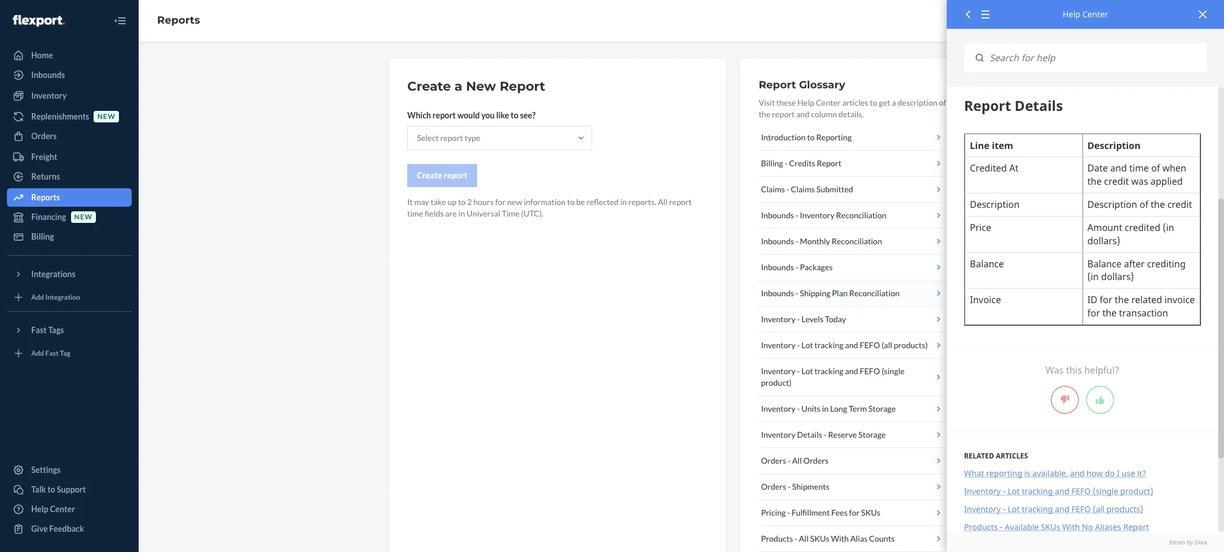 Task type: vqa. For each thing, say whether or not it's contained in the screenshot.
Tags
yes



Task type: locate. For each thing, give the bounding box(es) containing it.
products inside button
[[761, 534, 793, 544]]

to
[[870, 98, 878, 107], [511, 110, 519, 120], [808, 132, 815, 142], [458, 197, 466, 207], [567, 197, 575, 207], [47, 485, 55, 495]]

0 vertical spatial reports
[[157, 14, 200, 27]]

- up the inventory - units in long term storage
[[797, 366, 800, 376]]

product) inside inventory - lot tracking and fefo (single product)
[[761, 378, 792, 388]]

settings link
[[7, 461, 132, 480]]

home link
[[7, 46, 132, 65]]

1 vertical spatial storage
[[859, 430, 886, 440]]

articles up reporting
[[996, 451, 1028, 461]]

inbounds link
[[7, 66, 132, 84]]

0 vertical spatial storage
[[869, 404, 896, 414]]

fefo inside inventory - lot tracking and fefo (all products) button
[[860, 340, 880, 350]]

- for inbounds - monthly reconciliation 'button'
[[796, 236, 799, 246]]

fefo
[[860, 340, 880, 350], [860, 366, 880, 376], [1072, 486, 1091, 497], [1072, 504, 1091, 515]]

billing down the introduction
[[761, 158, 783, 168]]

1 vertical spatial a
[[892, 98, 896, 107]]

- for "inventory - units in long term storage" button
[[797, 404, 800, 414]]

0 vertical spatial reports link
[[157, 14, 200, 27]]

0 horizontal spatial help center
[[31, 505, 75, 514]]

2 horizontal spatial in
[[822, 404, 829, 414]]

2 vertical spatial help
[[31, 505, 48, 514]]

help up the "search" search field
[[1063, 9, 1081, 20]]

for
[[495, 197, 506, 207], [849, 508, 860, 518]]

1 vertical spatial add
[[31, 349, 44, 358]]

(utc).
[[521, 209, 544, 218]]

-
[[785, 158, 788, 168], [787, 184, 790, 194], [796, 210, 799, 220], [796, 236, 799, 246], [796, 262, 799, 272], [796, 288, 799, 298], [797, 314, 800, 324], [797, 340, 800, 350], [797, 366, 800, 376], [797, 404, 800, 414], [824, 430, 827, 440], [788, 456, 791, 466], [788, 482, 791, 492], [1003, 486, 1006, 497], [1003, 504, 1006, 515], [788, 508, 790, 518], [1000, 522, 1003, 533], [795, 534, 798, 544]]

add for add integration
[[31, 293, 44, 302]]

1 vertical spatial help
[[798, 98, 815, 107]]

talk to support button
[[7, 481, 132, 499]]

and down inventory - levels today button
[[845, 340, 859, 350]]

products - available skus with no aliases report
[[965, 522, 1150, 533]]

report down these
[[772, 109, 795, 119]]

with inside button
[[831, 534, 849, 544]]

0 vertical spatial create
[[407, 79, 451, 94]]

billing inside button
[[761, 158, 783, 168]]

inventory - lot tracking and fefo (single product) down what reporting is available, and how do i use it?
[[965, 486, 1154, 497]]

0 vertical spatial help
[[1063, 9, 1081, 20]]

reconciliation
[[836, 210, 887, 220], [832, 236, 882, 246], [850, 288, 900, 298]]

2
[[467, 197, 472, 207]]

inbounds down inbounds - packages
[[761, 288, 794, 298]]

products left 'available'
[[965, 522, 998, 533]]

in right are
[[459, 209, 465, 218]]

1 add from the top
[[31, 293, 44, 302]]

- down billing - credits report
[[787, 184, 790, 194]]

fefo down inventory - levels today button
[[860, 340, 880, 350]]

to left 2
[[458, 197, 466, 207]]

1 vertical spatial product)
[[1121, 486, 1154, 497]]

0 vertical spatial inventory - lot tracking and fefo (all products)
[[761, 340, 928, 350]]

add inside 'link'
[[31, 349, 44, 358]]

was this helpful?
[[1046, 364, 1120, 377]]

articles up details.
[[843, 98, 869, 107]]

and inside visit these help center articles to get a description of the report and column details.
[[797, 109, 810, 119]]

0 horizontal spatial product)
[[761, 378, 792, 388]]

how
[[1087, 468, 1103, 479]]

hours
[[474, 197, 494, 207]]

inbounds - shipping plan reconciliation button
[[759, 281, 947, 307]]

0 horizontal spatial articles
[[843, 98, 869, 107]]

inbounds up inbounds - packages
[[761, 236, 794, 246]]

0 horizontal spatial for
[[495, 197, 506, 207]]

- for claims - claims submitted button
[[787, 184, 790, 194]]

- left 'credits'
[[785, 158, 788, 168]]

inbounds inside the inbounds - shipping plan reconciliation button
[[761, 288, 794, 298]]

create inside button
[[417, 170, 442, 180]]

(single down inventory - lot tracking and fefo (all products) button
[[882, 366, 905, 376]]

orders up pricing
[[761, 482, 787, 492]]

1 vertical spatial products
[[761, 534, 793, 544]]

lot down inventory - levels today
[[802, 340, 813, 350]]

inventory - lot tracking and fefo (single product) inside button
[[761, 366, 905, 388]]

new inside it may take up to 2 hours for new information to be reflected in reports. all report time fields are in universal time (utc).
[[507, 197, 522, 207]]

- up 'available'
[[1003, 504, 1006, 515]]

1 horizontal spatial center
[[816, 98, 841, 107]]

1 horizontal spatial with
[[1063, 522, 1080, 533]]

orders up freight on the left of the page
[[31, 131, 57, 141]]

inbounds - monthly reconciliation button
[[759, 229, 947, 255]]

0 horizontal spatial billing
[[31, 232, 54, 242]]

1 horizontal spatial inventory - lot tracking and fefo (all products)
[[965, 504, 1144, 515]]

which report would you like to see?
[[407, 110, 536, 120]]

1 horizontal spatial articles
[[996, 451, 1028, 461]]

- left shipping
[[796, 288, 799, 298]]

inbounds inside inbounds - monthly reconciliation 'button'
[[761, 236, 794, 246]]

column
[[811, 109, 837, 119]]

report left type
[[440, 133, 463, 143]]

1 horizontal spatial products)
[[1107, 504, 1144, 515]]

orders inside orders link
[[31, 131, 57, 141]]

it may take up to 2 hours for new information to be reflected in reports. all report time fields are in universal time (utc).
[[407, 197, 692, 218]]

orders for orders - shipments
[[761, 482, 787, 492]]

reconciliation inside 'button'
[[832, 236, 882, 246]]

returns
[[31, 172, 60, 181]]

2 vertical spatial in
[[822, 404, 829, 414]]

levels
[[802, 314, 824, 324]]

products for products - available skus with no aliases report
[[965, 522, 998, 533]]

for up time
[[495, 197, 506, 207]]

lot inside inventory - lot tracking and fefo (all products) button
[[802, 340, 813, 350]]

available,
[[1033, 468, 1068, 479]]

1 horizontal spatial a
[[892, 98, 896, 107]]

reconciliation down claims - claims submitted button
[[836, 210, 887, 220]]

and inside button
[[845, 340, 859, 350]]

new for replenishments
[[97, 112, 116, 121]]

orders inside orders - shipments button
[[761, 482, 787, 492]]

0 vertical spatial billing
[[761, 158, 783, 168]]

1 horizontal spatial new
[[97, 112, 116, 121]]

pricing - fulfillment fees for skus button
[[759, 500, 947, 526]]

like
[[496, 110, 509, 120]]

help up give
[[31, 505, 48, 514]]

and down inventory - lot tracking and fefo (all products) button
[[845, 366, 859, 376]]

may
[[414, 197, 429, 207]]

all right reports.
[[658, 197, 668, 207]]

reconciliation for inbounds - inventory reconciliation
[[836, 210, 887, 220]]

1 horizontal spatial (single
[[1093, 486, 1119, 497]]

- for inventory - lot tracking and fefo (all products) button
[[797, 340, 800, 350]]

lot down reporting
[[1008, 486, 1020, 497]]

2 vertical spatial reconciliation
[[850, 288, 900, 298]]

- left the packages
[[796, 262, 799, 272]]

inbounds down claims - claims submitted
[[761, 210, 794, 220]]

2 horizontal spatial center
[[1083, 9, 1109, 20]]

talk
[[31, 485, 46, 495]]

help center up give feedback
[[31, 505, 75, 514]]

1 horizontal spatial billing
[[761, 158, 783, 168]]

skus
[[862, 508, 881, 518], [1041, 522, 1061, 533], [810, 534, 830, 544]]

with left alias
[[831, 534, 849, 544]]

tracking down inventory - lot tracking and fefo (all products) button
[[815, 366, 844, 376]]

all down 'fulfillment'
[[799, 534, 809, 544]]

(all up aliases
[[1093, 504, 1105, 515]]

(single down do
[[1093, 486, 1119, 497]]

1 vertical spatial fast
[[45, 349, 59, 358]]

all for products
[[799, 534, 809, 544]]

fast left tag
[[45, 349, 59, 358]]

new up orders link
[[97, 112, 116, 121]]

and up products - available skus with no aliases report
[[1055, 504, 1070, 515]]

0 horizontal spatial reports
[[31, 192, 60, 202]]

inbounds inside inbounds - packages button
[[761, 262, 794, 272]]

2 vertical spatial new
[[74, 213, 93, 222]]

reconciliation down inbounds - packages button
[[850, 288, 900, 298]]

inventory - units in long term storage button
[[759, 396, 947, 422]]

0 horizontal spatial claims
[[761, 184, 785, 194]]

0 vertical spatial articles
[[843, 98, 869, 107]]

report inside visit these help center articles to get a description of the report and column details.
[[772, 109, 795, 119]]

report up up
[[444, 170, 468, 180]]

storage inside button
[[869, 404, 896, 414]]

- right pricing
[[788, 508, 790, 518]]

to left get
[[870, 98, 878, 107]]

- for pricing - fulfillment fees for skus button on the right bottom
[[788, 508, 790, 518]]

1 vertical spatial reports link
[[7, 188, 132, 207]]

center up the "search" search field
[[1083, 9, 1109, 20]]

inbounds - packages button
[[759, 255, 947, 281]]

storage right 'term'
[[869, 404, 896, 414]]

elevio by dixa link
[[965, 538, 1207, 547]]

- inside 'button'
[[796, 236, 799, 246]]

2 vertical spatial all
[[799, 534, 809, 544]]

with for no
[[1063, 522, 1080, 533]]

orders - all orders button
[[759, 448, 947, 474]]

- down claims - claims submitted
[[796, 210, 799, 220]]

1 vertical spatial products)
[[1107, 504, 1144, 515]]

inbounds inside inbounds link
[[31, 70, 65, 80]]

new up time
[[507, 197, 522, 207]]

report inside button
[[444, 170, 468, 180]]

1 vertical spatial center
[[816, 98, 841, 107]]

1 horizontal spatial (all
[[1093, 504, 1105, 515]]

help inside visit these help center articles to get a description of the report and column details.
[[798, 98, 815, 107]]

add left integration
[[31, 293, 44, 302]]

new
[[466, 79, 496, 94]]

(single inside inventory - lot tracking and fefo (single product)
[[882, 366, 905, 376]]

0 vertical spatial inventory - lot tracking and fefo (single product)
[[761, 366, 905, 388]]

center
[[1083, 9, 1109, 20], [816, 98, 841, 107], [50, 505, 75, 514]]

products down pricing
[[761, 534, 793, 544]]

center inside visit these help center articles to get a description of the report and column details.
[[816, 98, 841, 107]]

0 vertical spatial products)
[[894, 340, 928, 350]]

0 vertical spatial add
[[31, 293, 44, 302]]

lot inside "inventory - lot tracking and fefo (single product)" button
[[802, 366, 813, 376]]

all
[[658, 197, 668, 207], [793, 456, 802, 466], [799, 534, 809, 544]]

1 vertical spatial help center
[[31, 505, 75, 514]]

a right get
[[892, 98, 896, 107]]

inventory - lot tracking and fefo (single product) up the inventory - units in long term storage
[[761, 366, 905, 388]]

- down inventory - levels today
[[797, 340, 800, 350]]

2 horizontal spatial new
[[507, 197, 522, 207]]

products for products - all skus with alias counts
[[761, 534, 793, 544]]

1 vertical spatial in
[[459, 209, 465, 218]]

fefo down inventory - lot tracking and fefo (all products) button
[[860, 366, 880, 376]]

inbounds for inbounds - inventory reconciliation
[[761, 210, 794, 220]]

reserve
[[828, 430, 857, 440]]

0 vertical spatial skus
[[862, 508, 881, 518]]

skus right 'available'
[[1041, 522, 1061, 533]]

- for products - all skus with alias counts button at the bottom of page
[[795, 534, 798, 544]]

tracking
[[815, 340, 844, 350], [815, 366, 844, 376], [1022, 486, 1053, 497], [1022, 504, 1053, 515]]

0 vertical spatial products
[[965, 522, 998, 533]]

a left 'new'
[[455, 79, 463, 94]]

0 horizontal spatial (all
[[882, 340, 893, 350]]

fields
[[425, 209, 444, 218]]

1 horizontal spatial help
[[798, 98, 815, 107]]

information
[[524, 197, 566, 207]]

0 vertical spatial a
[[455, 79, 463, 94]]

0 vertical spatial product)
[[761, 378, 792, 388]]

products) inside inventory - lot tracking and fefo (all products) button
[[894, 340, 928, 350]]

1 horizontal spatial for
[[849, 508, 860, 518]]

(all down inventory - levels today button
[[882, 340, 893, 350]]

add down fast tags
[[31, 349, 44, 358]]

fast
[[31, 325, 47, 335], [45, 349, 59, 358]]

in left reports.
[[620, 197, 627, 207]]

tracking inside button
[[815, 340, 844, 350]]

1 horizontal spatial help center
[[1063, 9, 1109, 20]]

0 vertical spatial (all
[[882, 340, 893, 350]]

shipping
[[800, 288, 831, 298]]

packages
[[800, 262, 833, 272]]

1 claims from the left
[[761, 184, 785, 194]]

tracking up 'available'
[[1022, 504, 1053, 515]]

1 vertical spatial with
[[831, 534, 849, 544]]

related articles
[[965, 451, 1028, 461]]

these
[[777, 98, 796, 107]]

1 vertical spatial (all
[[1093, 504, 1105, 515]]

inbounds
[[31, 70, 65, 80], [761, 210, 794, 220], [761, 236, 794, 246], [761, 262, 794, 272], [761, 288, 794, 298]]

0 vertical spatial in
[[620, 197, 627, 207]]

- left monthly
[[796, 236, 799, 246]]

- left levels
[[797, 314, 800, 324]]

0 horizontal spatial help
[[31, 505, 48, 514]]

1 vertical spatial inventory - lot tracking and fefo (single product)
[[965, 486, 1154, 497]]

1 horizontal spatial in
[[620, 197, 627, 207]]

fast tags button
[[7, 321, 132, 340]]

inbounds for inbounds - packages
[[761, 262, 794, 272]]

1 vertical spatial create
[[417, 170, 442, 180]]

lot up units
[[802, 366, 813, 376]]

orders up "orders - shipments"
[[761, 456, 787, 466]]

2 horizontal spatial skus
[[1041, 522, 1061, 533]]

1 vertical spatial skus
[[1041, 522, 1061, 533]]

1 vertical spatial reports
[[31, 192, 60, 202]]

2 horizontal spatial help
[[1063, 9, 1081, 20]]

0 vertical spatial reconciliation
[[836, 210, 887, 220]]

1 vertical spatial reconciliation
[[832, 236, 882, 246]]

0 horizontal spatial new
[[74, 213, 93, 222]]

- inside inventory - lot tracking and fefo (single product)
[[797, 366, 800, 376]]

skus up counts
[[862, 508, 881, 518]]

products - all skus with alias counts button
[[759, 526, 947, 552]]

add integration
[[31, 293, 80, 302]]

inbounds left the packages
[[761, 262, 794, 272]]

1 horizontal spatial claims
[[791, 184, 815, 194]]

inbounds inside inbounds - inventory reconciliation button
[[761, 210, 794, 220]]

skus down 'pricing - fulfillment fees for skus'
[[810, 534, 830, 544]]

1 vertical spatial new
[[507, 197, 522, 207]]

- for inbounds - inventory reconciliation button
[[796, 210, 799, 220]]

in
[[620, 197, 627, 207], [459, 209, 465, 218], [822, 404, 829, 414]]

0 vertical spatial (single
[[882, 366, 905, 376]]

inbounds down home at the top of page
[[31, 70, 65, 80]]

0 horizontal spatial center
[[50, 505, 75, 514]]

add fast tag
[[31, 349, 70, 358]]

0 horizontal spatial inventory - lot tracking and fefo (all products)
[[761, 340, 928, 350]]

create up which
[[407, 79, 451, 94]]

report
[[772, 109, 795, 119], [433, 110, 456, 120], [440, 133, 463, 143], [444, 170, 468, 180], [669, 197, 692, 207]]

no
[[1082, 522, 1093, 533]]

create report
[[417, 170, 468, 180]]

create up "may"
[[417, 170, 442, 180]]

0 vertical spatial all
[[658, 197, 668, 207]]

(all
[[882, 340, 893, 350], [1093, 504, 1105, 515]]

fast left tags
[[31, 325, 47, 335]]

flexport logo image
[[13, 15, 65, 26]]

center up column
[[816, 98, 841, 107]]

pricing
[[761, 508, 786, 518]]

1 horizontal spatial skus
[[862, 508, 881, 518]]

storage right the 'reserve'
[[859, 430, 886, 440]]

which
[[407, 110, 431, 120]]

related
[[965, 451, 994, 461]]

- up "orders - shipments"
[[788, 456, 791, 466]]

for right fees on the bottom right of the page
[[849, 508, 860, 518]]

report down reporting
[[817, 158, 842, 168]]

inventory
[[31, 91, 67, 101], [800, 210, 835, 220], [761, 314, 796, 324], [761, 340, 796, 350], [761, 366, 796, 376], [761, 404, 796, 414], [761, 430, 796, 440], [965, 486, 1001, 497], [965, 504, 1001, 515]]

product)
[[761, 378, 792, 388], [1121, 486, 1154, 497]]

- for billing - credits report button
[[785, 158, 788, 168]]

- left units
[[797, 404, 800, 414]]

to right talk
[[47, 485, 55, 495]]

billing for billing
[[31, 232, 54, 242]]

help center
[[1063, 9, 1109, 20], [31, 505, 75, 514]]

reconciliation for inbounds - monthly reconciliation
[[832, 236, 882, 246]]

select
[[417, 133, 439, 143]]

1 vertical spatial for
[[849, 508, 860, 518]]

orders
[[31, 131, 57, 141], [761, 456, 787, 466], [804, 456, 829, 466], [761, 482, 787, 492]]

0 vertical spatial with
[[1063, 522, 1080, 533]]

and left column
[[797, 109, 810, 119]]

create report button
[[407, 164, 477, 187]]

0 horizontal spatial products
[[761, 534, 793, 544]]

0 horizontal spatial inventory - lot tracking and fefo (single product)
[[761, 366, 905, 388]]

0 vertical spatial new
[[97, 112, 116, 121]]

0 horizontal spatial products)
[[894, 340, 928, 350]]

0 horizontal spatial with
[[831, 534, 849, 544]]

2 vertical spatial center
[[50, 505, 75, 514]]

1 vertical spatial billing
[[31, 232, 54, 242]]

do
[[1105, 468, 1115, 479]]

billing - credits report button
[[759, 151, 947, 177]]

inventory - lot tracking and fefo (all products) up products - available skus with no aliases report
[[965, 504, 1144, 515]]

freight link
[[7, 148, 132, 166]]

available
[[1005, 522, 1039, 533]]

0 vertical spatial for
[[495, 197, 506, 207]]

report right reports.
[[669, 197, 692, 207]]

fefo up no at right bottom
[[1072, 504, 1091, 515]]

feedback
[[49, 524, 84, 534]]

fast inside 'link'
[[45, 349, 59, 358]]

with for alias
[[831, 534, 849, 544]]

1 horizontal spatial products
[[965, 522, 998, 533]]

claims down 'credits'
[[791, 184, 815, 194]]

orders link
[[7, 127, 132, 146]]

- left shipments
[[788, 482, 791, 492]]

center down talk to support
[[50, 505, 75, 514]]

new up billing link
[[74, 213, 93, 222]]

help center up the "search" search field
[[1063, 9, 1109, 20]]

2 add from the top
[[31, 349, 44, 358]]

1 horizontal spatial inventory - lot tracking and fefo (single product)
[[965, 486, 1154, 497]]

- for "inventory - lot tracking and fefo (single product)" button
[[797, 366, 800, 376]]

report up select report type
[[433, 110, 456, 120]]

inventory - lot tracking and fefo (single product) button
[[759, 359, 947, 396]]

0 horizontal spatial skus
[[810, 534, 830, 544]]

- for orders - shipments button
[[788, 482, 791, 492]]

billing down the financing
[[31, 232, 54, 242]]

see?
[[520, 110, 536, 120]]



Task type: describe. For each thing, give the bounding box(es) containing it.
orders for orders - all orders
[[761, 456, 787, 466]]

submitted
[[817, 184, 854, 194]]

units
[[802, 404, 821, 414]]

give feedback
[[31, 524, 84, 534]]

a inside visit these help center articles to get a description of the report and column details.
[[892, 98, 896, 107]]

term
[[849, 404, 867, 414]]

storage inside button
[[859, 430, 886, 440]]

visit
[[759, 98, 775, 107]]

0 vertical spatial center
[[1083, 9, 1109, 20]]

inventory - levels today
[[761, 314, 846, 324]]

shipments
[[793, 482, 830, 492]]

time
[[502, 209, 520, 218]]

billing - credits report
[[761, 158, 842, 168]]

inventory details - reserve storage button
[[759, 422, 947, 448]]

support
[[57, 485, 86, 495]]

inbounds - packages
[[761, 262, 833, 272]]

lot up 'available'
[[1008, 504, 1020, 515]]

report for which report would you like to see?
[[433, 110, 456, 120]]

add fast tag link
[[7, 344, 132, 363]]

report right aliases
[[1124, 522, 1150, 533]]

financing
[[31, 212, 66, 222]]

inventory - lot tracking and fefo (all products) button
[[759, 333, 947, 359]]

for inside button
[[849, 508, 860, 518]]

introduction
[[761, 132, 806, 142]]

skus for products - all skus with alias counts
[[810, 534, 830, 544]]

use
[[1122, 468, 1136, 479]]

inbounds - inventory reconciliation button
[[759, 203, 947, 229]]

1 horizontal spatial product)
[[1121, 486, 1154, 497]]

elevio by dixa
[[1170, 538, 1207, 547]]

inbounds for inbounds - shipping plan reconciliation
[[761, 288, 794, 298]]

freight
[[31, 152, 57, 162]]

Search search field
[[984, 43, 1207, 72]]

inbounds - monthly reconciliation
[[761, 236, 882, 246]]

elevio
[[1170, 538, 1186, 547]]

claims - claims submitted
[[761, 184, 854, 194]]

glossary
[[799, 79, 846, 91]]

report for select report type
[[440, 133, 463, 143]]

articles inside visit these help center articles to get a description of the report and column details.
[[843, 98, 869, 107]]

to inside 'button'
[[808, 132, 815, 142]]

and down what reporting is available, and how do i use it?
[[1055, 486, 1070, 497]]

1 vertical spatial (single
[[1093, 486, 1119, 497]]

up
[[448, 197, 457, 207]]

introduction to reporting button
[[759, 125, 947, 151]]

report inside button
[[817, 158, 842, 168]]

is
[[1025, 468, 1031, 479]]

fast inside "dropdown button"
[[31, 325, 47, 335]]

it
[[407, 197, 413, 207]]

0 horizontal spatial in
[[459, 209, 465, 218]]

inventory inside button
[[761, 404, 796, 414]]

center inside help center link
[[50, 505, 75, 514]]

integrations
[[31, 269, 75, 279]]

create a new report
[[407, 79, 546, 94]]

inventory - units in long term storage
[[761, 404, 896, 414]]

tags
[[48, 325, 64, 335]]

report for create report
[[444, 170, 468, 180]]

orders - shipments button
[[759, 474, 947, 500]]

skus for products - available skus with no aliases report
[[1041, 522, 1061, 533]]

to inside button
[[47, 485, 55, 495]]

tracking down is
[[1022, 486, 1053, 497]]

- down reporting
[[1003, 486, 1006, 497]]

settings
[[31, 465, 61, 475]]

plan
[[832, 288, 848, 298]]

- for inbounds - packages button
[[796, 262, 799, 272]]

in inside button
[[822, 404, 829, 414]]

helpful?
[[1085, 364, 1120, 377]]

give
[[31, 524, 48, 534]]

replenishments
[[31, 112, 89, 121]]

returns link
[[7, 168, 132, 186]]

help inside help center link
[[31, 505, 48, 514]]

close navigation image
[[113, 14, 127, 28]]

fulfillment
[[792, 508, 830, 518]]

fefo inside inventory - lot tracking and fefo (single product)
[[860, 366, 880, 376]]

orders for orders
[[31, 131, 57, 141]]

details
[[797, 430, 823, 440]]

to inside visit these help center articles to get a description of the report and column details.
[[870, 98, 878, 107]]

what
[[965, 468, 985, 479]]

inventory - levels today button
[[759, 307, 947, 333]]

help center link
[[7, 500, 132, 519]]

type
[[465, 133, 481, 143]]

0 horizontal spatial a
[[455, 79, 463, 94]]

add integration link
[[7, 288, 132, 307]]

inventory - lot tracking and fefo (all products) inside button
[[761, 340, 928, 350]]

get
[[879, 98, 891, 107]]

reporting
[[817, 132, 852, 142]]

introduction to reporting
[[761, 132, 852, 142]]

you
[[481, 110, 495, 120]]

and left how at the bottom right of the page
[[1070, 468, 1085, 479]]

be
[[576, 197, 585, 207]]

billing for billing - credits report
[[761, 158, 783, 168]]

report up these
[[759, 79, 796, 91]]

long
[[831, 404, 848, 414]]

integrations button
[[7, 265, 132, 284]]

all inside it may take up to 2 hours for new information to be reflected in reports. all report time fields are in universal time (utc).
[[658, 197, 668, 207]]

give feedback button
[[7, 520, 132, 539]]

was
[[1046, 364, 1064, 377]]

inbounds - inventory reconciliation
[[761, 210, 887, 220]]

0 vertical spatial help center
[[1063, 9, 1109, 20]]

report inside it may take up to 2 hours for new information to be reflected in reports. all report time fields are in universal time (utc).
[[669, 197, 692, 207]]

pricing - fulfillment fees for skus
[[761, 508, 881, 518]]

2 claims from the left
[[791, 184, 815, 194]]

1 horizontal spatial reports link
[[157, 14, 200, 27]]

- left 'available'
[[1000, 522, 1003, 533]]

i
[[1117, 468, 1120, 479]]

1 vertical spatial articles
[[996, 451, 1028, 461]]

1 horizontal spatial reports
[[157, 14, 200, 27]]

tracking inside inventory - lot tracking and fefo (single product)
[[815, 366, 844, 376]]

fast tags
[[31, 325, 64, 335]]

orders up shipments
[[804, 456, 829, 466]]

(all inside button
[[882, 340, 893, 350]]

fees
[[832, 508, 848, 518]]

to right like
[[511, 110, 519, 120]]

inbounds for inbounds - monthly reconciliation
[[761, 236, 794, 246]]

fefo down how at the bottom right of the page
[[1072, 486, 1091, 497]]

counts
[[869, 534, 895, 544]]

claims - claims submitted button
[[759, 177, 947, 203]]

talk to support
[[31, 485, 86, 495]]

monthly
[[800, 236, 830, 246]]

of
[[939, 98, 947, 107]]

- right the details
[[824, 430, 827, 440]]

for inside it may take up to 2 hours for new information to be reflected in reports. all report time fields are in universal time (utc).
[[495, 197, 506, 207]]

credits
[[789, 158, 816, 168]]

all for orders
[[793, 456, 802, 466]]

details.
[[839, 109, 864, 119]]

new for financing
[[74, 213, 93, 222]]

and inside inventory - lot tracking and fefo (single product)
[[845, 366, 859, 376]]

today
[[825, 314, 846, 324]]

this
[[1067, 364, 1082, 377]]

would
[[458, 110, 480, 120]]

tag
[[60, 349, 70, 358]]

to left be
[[567, 197, 575, 207]]

- for the inbounds - shipping plan reconciliation button
[[796, 288, 799, 298]]

0 horizontal spatial reports link
[[7, 188, 132, 207]]

inventory details - reserve storage
[[761, 430, 886, 440]]

report up see?
[[500, 79, 546, 94]]

- for "orders - all orders" button
[[788, 456, 791, 466]]

description
[[898, 98, 938, 107]]

visit these help center articles to get a description of the report and column details.
[[759, 98, 947, 119]]

billing link
[[7, 228, 132, 246]]

- for inventory - levels today button
[[797, 314, 800, 324]]

inbounds for inbounds
[[31, 70, 65, 80]]

reports.
[[629, 197, 657, 207]]

1 vertical spatial inventory - lot tracking and fefo (all products)
[[965, 504, 1144, 515]]

create for create report
[[417, 170, 442, 180]]

create for create a new report
[[407, 79, 451, 94]]

add for add fast tag
[[31, 349, 44, 358]]



